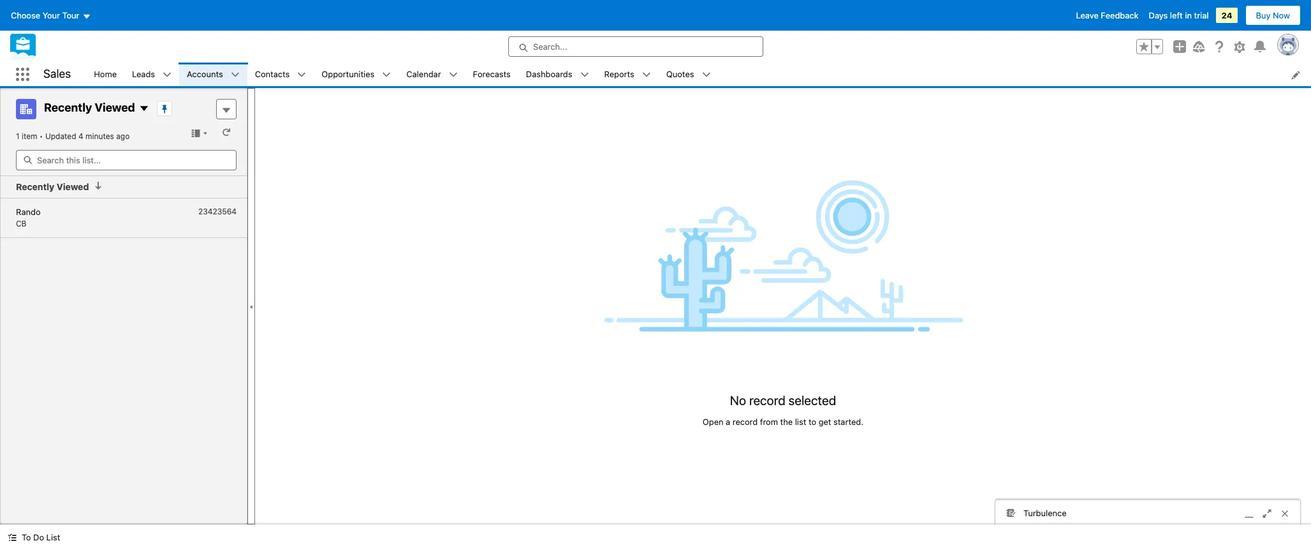 Task type: describe. For each thing, give the bounding box(es) containing it.
opportunities link
[[314, 63, 382, 86]]

forecasts
[[473, 69, 511, 79]]

from
[[761, 417, 778, 427]]

search...
[[533, 41, 568, 52]]

dashboards list item
[[519, 63, 597, 86]]

now
[[1274, 10, 1291, 20]]

buy now
[[1257, 10, 1291, 20]]

text default image for leads
[[163, 70, 172, 79]]

open a record from the list to get started.
[[703, 417, 864, 427]]

a
[[726, 417, 731, 427]]

home
[[94, 69, 117, 79]]

turbulence
[[1024, 508, 1067, 518]]

1 vertical spatial record
[[733, 417, 758, 427]]

Search Recently Viewed list view. search field
[[16, 150, 237, 170]]

choose your tour
[[11, 10, 79, 20]]

cb
[[16, 219, 26, 228]]

text default image for dashboards
[[580, 70, 589, 79]]

days left in trial
[[1150, 10, 1210, 20]]

list
[[46, 532, 60, 542]]

feedback
[[1102, 10, 1139, 20]]

sales
[[43, 67, 71, 81]]

buy
[[1257, 10, 1271, 20]]

leave feedback link
[[1077, 10, 1139, 20]]

choose
[[11, 10, 40, 20]]

text default image for opportunities
[[382, 70, 391, 79]]

ago
[[116, 131, 130, 141]]

dashboards
[[526, 69, 573, 79]]

no record selected
[[731, 393, 837, 408]]

to do list
[[22, 532, 60, 542]]

accounts link
[[179, 63, 231, 86]]

none search field inside recently viewed|accounts|list view element
[[16, 150, 237, 170]]

item
[[22, 131, 37, 141]]

1 vertical spatial recently
[[16, 181, 54, 192]]

text default image for reports
[[642, 70, 651, 79]]

23423564
[[198, 206, 237, 216]]

selected
[[789, 393, 837, 408]]

do
[[33, 532, 44, 542]]

left
[[1171, 10, 1184, 20]]

quotes list item
[[659, 63, 719, 86]]

opportunities
[[322, 69, 375, 79]]

your
[[43, 10, 60, 20]]

contacts link
[[247, 63, 298, 86]]

accounts list item
[[179, 63, 247, 86]]

accounts image
[[16, 99, 36, 119]]

4
[[78, 131, 83, 141]]

to
[[22, 532, 31, 542]]

0 horizontal spatial viewed
[[57, 181, 89, 192]]

no record selected main content
[[255, 88, 1312, 525]]

calendar list item
[[399, 63, 466, 86]]

recently viewed status
[[16, 131, 45, 141]]

leave feedback
[[1077, 10, 1139, 20]]



Task type: vqa. For each thing, say whether or not it's contained in the screenshot.
the Accounts list item
yes



Task type: locate. For each thing, give the bounding box(es) containing it.
text default image right quotes
[[702, 70, 711, 79]]

record up from
[[750, 393, 786, 408]]

calendar
[[407, 69, 441, 79]]

in
[[1186, 10, 1193, 20]]

choose your tour button
[[10, 5, 92, 26]]

days
[[1150, 10, 1169, 20]]

1 vertical spatial viewed
[[57, 181, 89, 192]]

text default image inside reports 'list item'
[[642, 70, 651, 79]]

text default image down "search recently viewed list view." search field
[[94, 181, 103, 190]]

0 vertical spatial viewed
[[95, 101, 135, 114]]

text default image inside leads list item
[[163, 70, 172, 79]]

record right a
[[733, 417, 758, 427]]

get
[[819, 417, 832, 427]]

accounts
[[187, 69, 223, 79]]

viewed up "ago"
[[95, 101, 135, 114]]

quotes link
[[659, 63, 702, 86]]

text default image for contacts
[[298, 70, 307, 79]]

text default image inside quotes list item
[[702, 70, 711, 79]]

buy now button
[[1246, 5, 1302, 26]]

viewed
[[95, 101, 135, 114], [57, 181, 89, 192]]

the
[[781, 417, 793, 427]]

text default image right accounts
[[231, 70, 240, 79]]

list
[[86, 63, 1312, 86]]

trial
[[1195, 10, 1210, 20]]

recently up the rando
[[16, 181, 54, 192]]

24
[[1222, 10, 1233, 20]]

recently viewed|accounts|list view element
[[0, 88, 248, 524]]

text default image inside opportunities list item
[[382, 70, 391, 79]]

leads link
[[124, 63, 163, 86]]

text default image inside contacts list item
[[298, 70, 307, 79]]

list containing home
[[86, 63, 1312, 86]]

1 item • updated 4 minutes ago
[[16, 131, 130, 141]]

text default image inside the to do list button
[[8, 533, 17, 542]]

text default image inside dashboards list item
[[580, 70, 589, 79]]

•
[[39, 131, 43, 141]]

text default image
[[231, 70, 240, 79], [382, 70, 391, 79], [449, 70, 458, 79], [580, 70, 589, 79], [702, 70, 711, 79], [139, 104, 149, 114]]

text default image for calendar
[[449, 70, 458, 79]]

leads
[[132, 69, 155, 79]]

1 horizontal spatial viewed
[[95, 101, 135, 114]]

leads list item
[[124, 63, 179, 86]]

None search field
[[16, 150, 237, 170]]

0 vertical spatial record
[[750, 393, 786, 408]]

text default image inside calendar list item
[[449, 70, 458, 79]]

text default image for accounts
[[231, 70, 240, 79]]

reports list item
[[597, 63, 659, 86]]

started.
[[834, 417, 864, 427]]

home link
[[86, 63, 124, 86]]

no
[[731, 393, 747, 408]]

text default image
[[163, 70, 172, 79], [298, 70, 307, 79], [642, 70, 651, 79], [94, 181, 103, 190], [8, 533, 17, 542]]

quotes
[[667, 69, 695, 79]]

recently up 1 item • updated 4 minutes ago
[[44, 101, 92, 114]]

0 vertical spatial recently viewed
[[44, 101, 135, 114]]

text default image right calendar
[[449, 70, 458, 79]]

reports link
[[597, 63, 642, 86]]

text default image inside the accounts list item
[[231, 70, 240, 79]]

viewed down 1 item • updated 4 minutes ago
[[57, 181, 89, 192]]

text default image inside recently viewed|accounts|list view element
[[94, 181, 103, 190]]

group
[[1137, 39, 1164, 54]]

dashboards link
[[519, 63, 580, 86]]

minutes
[[86, 131, 114, 141]]

text default image right contacts at top left
[[298, 70, 307, 79]]

text default image right leads
[[163, 70, 172, 79]]

text default image left to
[[8, 533, 17, 542]]

tour
[[62, 10, 79, 20]]

1
[[16, 131, 20, 141]]

rando
[[16, 206, 41, 217]]

recently viewed
[[44, 101, 135, 114], [16, 181, 89, 192]]

open
[[703, 417, 724, 427]]

recently
[[44, 101, 92, 114], [16, 181, 54, 192]]

search... button
[[509, 36, 764, 57]]

contacts
[[255, 69, 290, 79]]

text default image for quotes
[[702, 70, 711, 79]]

to do list button
[[0, 525, 68, 550]]

leave
[[1077, 10, 1099, 20]]

contacts list item
[[247, 63, 314, 86]]

forecasts link
[[466, 63, 519, 86]]

text default image left calendar link
[[382, 70, 391, 79]]

opportunities list item
[[314, 63, 399, 86]]

text default image left reports link at the top left of page
[[580, 70, 589, 79]]

text default image right reports
[[642, 70, 651, 79]]

recently viewed up the rando
[[16, 181, 89, 192]]

0 vertical spatial recently
[[44, 101, 92, 114]]

1 vertical spatial recently viewed
[[16, 181, 89, 192]]

updated
[[45, 131, 76, 141]]

calendar link
[[399, 63, 449, 86]]

text default image down leads link
[[139, 104, 149, 114]]

to
[[809, 417, 817, 427]]

reports
[[605, 69, 635, 79]]

record
[[750, 393, 786, 408], [733, 417, 758, 427]]

recently viewed up 4
[[44, 101, 135, 114]]

list
[[796, 417, 807, 427]]



